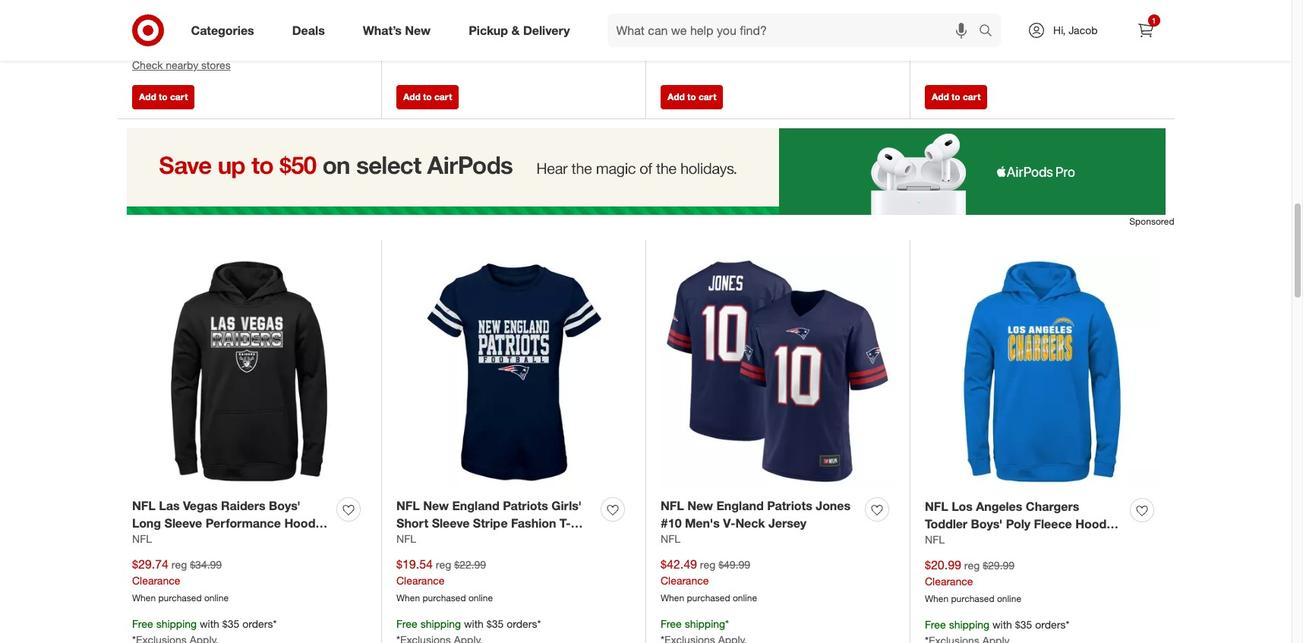 Task type: vqa. For each thing, say whether or not it's contained in the screenshot.
online for $20.99
yes



Task type: describe. For each thing, give the bounding box(es) containing it.
available
[[152, 43, 193, 56]]

england for v-
[[717, 498, 764, 513]]

$42.49
[[661, 557, 697, 572]]

* for free shipping * * exclusions apply.
[[725, 9, 729, 22]]

hooded for fleece
[[1076, 516, 1121, 531]]

toddler
[[925, 516, 968, 531]]

when for $20.99
[[925, 593, 949, 605]]

nfl las vegas raiders boys' long sleeve performance hooded sweatshirt
[[132, 498, 330, 548]]

raiders
[[221, 498, 266, 513]]

chargers
[[1026, 499, 1079, 514]]

what's
[[363, 22, 402, 38]]

nfl new england patriots girls' short sleeve stripe fashion t- shirt
[[396, 498, 582, 548]]

to for free shipping * * exclusions apply.
[[687, 91, 696, 102]]

cart for free shipping * * exclusions apply.
[[699, 91, 716, 102]]

free shipping * exclusions apply. not available at check nearby stores
[[132, 9, 231, 71]]

shipping inside free shipping * * exclusions apply.
[[685, 9, 725, 22]]

free shipping with $35 orders* for $19.54
[[396, 617, 541, 630]]

pickup
[[469, 22, 508, 38]]

free shipping *
[[661, 617, 729, 630]]

free shipping with $35 orders* for $20.99
[[925, 618, 1070, 631]]

hi,
[[1053, 24, 1066, 36]]

add to cart for free shipping * exclusions apply. not available at check nearby stores
[[139, 91, 188, 102]]

$35 inside free shipping with $35 orders* exclusions apply.
[[1015, 10, 1032, 23]]

nfl link for nfl new england patriots jones #10 men's v-neck jersey
[[661, 532, 680, 547]]

4 cart from the left
[[963, 91, 981, 102]]

free shipping * * exclusions apply.
[[661, 9, 747, 38]]

new for nfl new england patriots girls' short sleeve stripe fashion t- shirt
[[423, 498, 449, 513]]

check nearby stores button
[[132, 58, 231, 73]]

stripe
[[473, 515, 508, 530]]

performance
[[206, 515, 281, 530]]

poly
[[1006, 516, 1031, 531]]

nfl los angeles chargers toddler boys' poly fleece hooded sweatshirt
[[925, 499, 1121, 549]]

pickup & delivery
[[469, 22, 570, 38]]

orders* for nfl las vegas raiders boys' long sleeve performance hooded sweatshirt
[[242, 617, 277, 630]]

boys' inside nfl los angeles chargers toddler boys' poly fleece hooded sweatshirt
[[971, 516, 1003, 531]]

clearance for $19.54
[[396, 574, 445, 587]]

$29.74
[[132, 557, 169, 572]]

nfl link for nfl new england patriots girls' short sleeve stripe fashion t- shirt
[[396, 532, 416, 547]]

cart for * exclusions apply.
[[434, 91, 452, 102]]

$19.54 reg $22.99 clearance when purchased online
[[396, 557, 493, 604]]

nfl new england patriots girls' short sleeve stripe fashion t-shirt image
[[396, 255, 630, 488]]

hi, jacob
[[1053, 24, 1098, 36]]

neck
[[735, 515, 765, 530]]

nfl las vegas raiders boys' long sleeve performance hooded sweatshirt image
[[132, 255, 366, 488]]

1
[[1152, 16, 1156, 25]]

add for free shipping * exclusions apply. not available at check nearby stores
[[139, 91, 156, 102]]

nfl inside the nfl new england patriots girls' short sleeve stripe fashion t- shirt
[[396, 498, 420, 513]]

reg for $20.99
[[964, 559, 980, 572]]

sleeve for england
[[432, 515, 470, 530]]

orders* for nfl los angeles chargers toddler boys' poly fleece hooded sweatshirt
[[1035, 618, 1070, 631]]

sweatshirt for long
[[132, 533, 194, 548]]

online for $29.74
[[204, 593, 229, 604]]

$29.99
[[983, 559, 1015, 572]]

vegas
[[183, 498, 218, 513]]

jacob
[[1069, 24, 1098, 36]]

sponsored
[[1129, 215, 1174, 227]]

pickup & delivery link
[[456, 14, 589, 47]]

short
[[396, 515, 428, 530]]

apply. inside free shipping * * exclusions apply.
[[718, 25, 747, 38]]

reg for $42.49
[[700, 558, 716, 571]]

to for free shipping * exclusions apply. not available at check nearby stores
[[159, 91, 168, 102]]

add to cart button for * exclusions apply.
[[396, 85, 459, 109]]

reg for $19.54
[[436, 558, 451, 571]]

exclusions inside free shipping * exclusions apply. not available at check nearby stores
[[136, 25, 187, 38]]

sweatshirt for boys'
[[925, 533, 987, 549]]

los
[[952, 499, 973, 514]]

nfl las vegas raiders boys' long sleeve performance hooded sweatshirt link
[[132, 497, 330, 548]]

england for stripe
[[452, 498, 500, 513]]

fleece
[[1034, 516, 1072, 531]]

exclusions inside free shipping with $35 orders* exclusions apply.
[[929, 26, 980, 39]]

advertisement region
[[117, 128, 1174, 215]]

with inside free shipping with $35 orders* exclusions apply.
[[993, 10, 1012, 23]]

apply. inside free shipping * exclusions apply. not available at check nearby stores
[[190, 25, 218, 38]]

nfl new england patriots jones #10 men's v-neck jersey
[[661, 498, 851, 530]]

when for $19.54
[[396, 593, 420, 604]]

add to cart button for free shipping * exclusions apply. not available at check nearby stores
[[132, 85, 195, 109]]

nfl down toddler
[[925, 533, 945, 546]]

deals
[[292, 22, 325, 38]]

&
[[511, 22, 520, 38]]

what's new
[[363, 22, 431, 38]]

free inside free shipping * * exclusions apply.
[[661, 9, 682, 22]]

search
[[972, 24, 1009, 39]]

$35 for nfl new england patriots girls' short sleeve stripe fashion t- shirt
[[487, 617, 504, 630]]

hooded for performance
[[284, 515, 330, 530]]

reg for $29.74
[[171, 558, 187, 571]]

categories
[[191, 22, 254, 38]]

jersey
[[768, 515, 807, 530]]

angeles
[[976, 499, 1022, 514]]

purchased for $29.74
[[158, 593, 202, 604]]

orders* for nfl new england patriots girls' short sleeve stripe fashion t- shirt
[[507, 617, 541, 630]]

check
[[132, 59, 163, 71]]

purchased for $20.99
[[951, 593, 995, 605]]

$20.99 reg $29.99 clearance when purchased online
[[925, 558, 1021, 605]]

shipping inside free shipping with $35 orders* exclusions apply.
[[949, 10, 990, 23]]

free inside free shipping with $35 orders* exclusions apply.
[[925, 10, 946, 23]]

* for free shipping * exclusions apply. not available at check nearby stores
[[132, 25, 136, 38]]

to for * exclusions apply.
[[423, 91, 432, 102]]

add for free shipping * * exclusions apply.
[[668, 91, 685, 102]]



Task type: locate. For each thing, give the bounding box(es) containing it.
online down $49.99
[[733, 593, 757, 604]]

nfl link for nfl las vegas raiders boys' long sleeve performance hooded sweatshirt
[[132, 532, 152, 547]]

boys' inside nfl las vegas raiders boys' long sleeve performance hooded sweatshirt
[[269, 498, 301, 513]]

2 sleeve from the left
[[432, 515, 470, 530]]

$49.99
[[719, 558, 750, 571]]

when inside '$29.74 reg $34.99 clearance when purchased online'
[[132, 593, 156, 604]]

3 add to cart button from the left
[[661, 85, 723, 109]]

online for $42.49
[[733, 593, 757, 604]]

nfl link
[[132, 532, 152, 547], [396, 532, 416, 547], [661, 532, 680, 547], [925, 533, 945, 548]]

0 horizontal spatial sleeve
[[164, 515, 202, 530]]

delivery
[[523, 22, 570, 38]]

1 england from the left
[[452, 498, 500, 513]]

3 add from the left
[[668, 91, 685, 102]]

england up stripe
[[452, 498, 500, 513]]

add to cart for free shipping * * exclusions apply.
[[668, 91, 716, 102]]

add to cart down search button
[[932, 91, 981, 102]]

new for nfl new england patriots jones #10 men's v-neck jersey
[[687, 498, 713, 513]]

men's
[[685, 515, 720, 530]]

$35 for nfl las vegas raiders boys' long sleeve performance hooded sweatshirt
[[222, 617, 239, 630]]

add to cart button down free shipping * * exclusions apply.
[[661, 85, 723, 109]]

add
[[139, 91, 156, 102], [403, 91, 421, 102], [668, 91, 685, 102], [932, 91, 949, 102]]

reg inside '$29.74 reg $34.99 clearance when purchased online'
[[171, 558, 187, 571]]

cart down free shipping * * exclusions apply.
[[699, 91, 716, 102]]

at
[[196, 43, 205, 56]]

reg left $29.99 at the right bottom of page
[[964, 559, 980, 572]]

reg inside $42.49 reg $49.99 clearance when purchased online
[[700, 558, 716, 571]]

clearance down $29.74
[[132, 574, 180, 587]]

$35 down '$29.74 reg $34.99 clearance when purchased online'
[[222, 617, 239, 630]]

1 add to cart from the left
[[139, 91, 188, 102]]

2 patriots from the left
[[767, 498, 812, 513]]

add to cart down the check
[[139, 91, 188, 102]]

clearance for $42.49
[[661, 574, 709, 587]]

$35 right search button
[[1015, 10, 1032, 23]]

free shipping with $35 orders* for $29.74
[[132, 617, 277, 630]]

4 add to cart from the left
[[932, 91, 981, 102]]

nfl link down toddler
[[925, 533, 945, 548]]

0 vertical spatial boys'
[[269, 498, 301, 513]]

clearance inside '$29.74 reg $34.99 clearance when purchased online'
[[132, 574, 180, 587]]

clearance inside $42.49 reg $49.99 clearance when purchased online
[[661, 574, 709, 587]]

free shipping with $35 orders* down '$19.54 reg $22.99 clearance when purchased online'
[[396, 617, 541, 630]]

when inside $20.99 reg $29.99 clearance when purchased online
[[925, 593, 949, 605]]

v-
[[723, 515, 735, 530]]

free shipping with $35 orders* exclusions apply.
[[925, 10, 1070, 39]]

add for * exclusions apply.
[[403, 91, 421, 102]]

what's new link
[[350, 14, 450, 47]]

$35
[[1015, 10, 1032, 23], [222, 617, 239, 630], [487, 617, 504, 630], [1015, 618, 1032, 631]]

1 horizontal spatial free shipping with $35 orders*
[[396, 617, 541, 630]]

online for $20.99
[[997, 593, 1021, 605]]

$20.99
[[925, 558, 961, 573]]

nfl inside nfl los angeles chargers toddler boys' poly fleece hooded sweatshirt
[[925, 499, 948, 514]]

purchased inside '$19.54 reg $22.99 clearance when purchased online'
[[423, 593, 466, 604]]

nfl down short
[[396, 533, 416, 546]]

sweatshirt down toddler
[[925, 533, 987, 549]]

3 to from the left
[[687, 91, 696, 102]]

nfl up toddler
[[925, 499, 948, 514]]

online inside '$19.54 reg $22.99 clearance when purchased online'
[[468, 593, 493, 604]]

england
[[452, 498, 500, 513], [717, 498, 764, 513]]

patriots for neck
[[767, 498, 812, 513]]

$19.54
[[396, 557, 433, 572]]

nfl down long
[[132, 533, 152, 546]]

new inside the nfl new england patriots girls' short sleeve stripe fashion t- shirt
[[423, 498, 449, 513]]

1 to from the left
[[159, 91, 168, 102]]

nfl link down #10
[[661, 532, 680, 547]]

nearby
[[166, 59, 198, 71]]

stores
[[201, 59, 231, 71]]

apply. inside free shipping with $35 orders* exclusions apply.
[[982, 26, 1011, 39]]

3 cart from the left
[[699, 91, 716, 102]]

1 horizontal spatial boys'
[[971, 516, 1003, 531]]

exclusions apply. button
[[136, 24, 218, 40], [400, 24, 482, 40], [664, 24, 747, 40], [929, 25, 1011, 40]]

sweatshirt
[[132, 533, 194, 548], [925, 533, 987, 549]]

sweatshirt inside nfl los angeles chargers toddler boys' poly fleece hooded sweatshirt
[[925, 533, 987, 549]]

$42.49 reg $49.99 clearance when purchased online
[[661, 557, 757, 604]]

clearance down $19.54
[[396, 574, 445, 587]]

nfl link down long
[[132, 532, 152, 547]]

with
[[993, 10, 1012, 23], [200, 617, 219, 630], [464, 617, 484, 630], [993, 618, 1012, 631]]

2 cart from the left
[[434, 91, 452, 102]]

1 patriots from the left
[[503, 498, 548, 513]]

add to cart
[[139, 91, 188, 102], [403, 91, 452, 102], [668, 91, 716, 102], [932, 91, 981, 102]]

when down $29.74
[[132, 593, 156, 604]]

0 horizontal spatial patriots
[[503, 498, 548, 513]]

nfl los angeles chargers toddler boys' poly fleece hooded sweatshirt image
[[925, 255, 1160, 489]]

add to cart button down the check
[[132, 85, 195, 109]]

add to cart button down search button
[[925, 85, 988, 109]]

online for $19.54
[[468, 593, 493, 604]]

free shipping with $35 orders* down '$29.74 reg $34.99 clearance when purchased online'
[[132, 617, 277, 630]]

add to cart for * exclusions apply.
[[403, 91, 452, 102]]

when inside $42.49 reg $49.99 clearance when purchased online
[[661, 593, 684, 604]]

boys' down angeles
[[971, 516, 1003, 531]]

add to cart button for free shipping * * exclusions apply.
[[661, 85, 723, 109]]

2 add to cart from the left
[[403, 91, 452, 102]]

sleeve inside nfl las vegas raiders boys' long sleeve performance hooded sweatshirt
[[164, 515, 202, 530]]

add to cart down free shipping * * exclusions apply.
[[668, 91, 716, 102]]

nfl up #10
[[661, 498, 684, 513]]

new inside 'link'
[[405, 22, 431, 38]]

shirt
[[396, 533, 424, 548]]

online down $22.99
[[468, 593, 493, 604]]

hooded inside nfl las vegas raiders boys' long sleeve performance hooded sweatshirt
[[284, 515, 330, 530]]

0 horizontal spatial england
[[452, 498, 500, 513]]

sweatshirt down long
[[132, 533, 194, 548]]

las
[[159, 498, 180, 513]]

new up short
[[423, 498, 449, 513]]

nfl new england patriots girls' short sleeve stripe fashion t- shirt link
[[396, 497, 595, 548]]

nfl
[[132, 498, 156, 513], [396, 498, 420, 513], [661, 498, 684, 513], [925, 499, 948, 514], [132, 533, 152, 546], [396, 533, 416, 546], [661, 533, 680, 546], [925, 533, 945, 546]]

boys' right raiders
[[269, 498, 301, 513]]

nfl up short
[[396, 498, 420, 513]]

clearance down $20.99
[[925, 575, 973, 588]]

* inside free shipping * exclusions apply. not available at check nearby stores
[[132, 25, 136, 38]]

add to cart down * exclusions apply.
[[403, 91, 452, 102]]

new inside nfl new england patriots jones #10 men's v-neck jersey
[[687, 498, 713, 513]]

when for $42.49
[[661, 593, 684, 604]]

sleeve
[[164, 515, 202, 530], [432, 515, 470, 530]]

hooded
[[284, 515, 330, 530], [1076, 516, 1121, 531]]

clearance for $20.99
[[925, 575, 973, 588]]

england inside nfl new england patriots jones #10 men's v-neck jersey
[[717, 498, 764, 513]]

boys'
[[269, 498, 301, 513], [971, 516, 1003, 531]]

with down $20.99 reg $29.99 clearance when purchased online
[[993, 618, 1012, 631]]

nfl inside nfl new england patriots jones #10 men's v-neck jersey
[[661, 498, 684, 513]]

3 add to cart from the left
[[668, 91, 716, 102]]

#10
[[661, 515, 682, 530]]

new right what's
[[405, 22, 431, 38]]

2 add to cart button from the left
[[396, 85, 459, 109]]

2 to from the left
[[423, 91, 432, 102]]

with down '$19.54 reg $22.99 clearance when purchased online'
[[464, 617, 484, 630]]

nfl new england patriots jones #10 men's v-neck jersey link
[[661, 497, 859, 532]]

patriots
[[503, 498, 548, 513], [767, 498, 812, 513]]

reg inside $20.99 reg $29.99 clearance when purchased online
[[964, 559, 980, 572]]

$34.99
[[190, 558, 222, 571]]

free shipping with $35 orders* down $20.99 reg $29.99 clearance when purchased online
[[925, 618, 1070, 631]]

nfl link down short
[[396, 532, 416, 547]]

nfl link for nfl los angeles chargers toddler boys' poly fleece hooded sweatshirt
[[925, 533, 945, 548]]

not
[[132, 43, 149, 56]]

t-
[[560, 515, 571, 530]]

0 horizontal spatial sweatshirt
[[132, 533, 194, 548]]

$35 for nfl los angeles chargers toddler boys' poly fleece hooded sweatshirt
[[1015, 618, 1032, 631]]

shipping
[[156, 9, 197, 22], [685, 9, 725, 22], [949, 10, 990, 23], [156, 617, 197, 630], [420, 617, 461, 630], [685, 617, 725, 630], [949, 618, 990, 631]]

cart for free shipping * exclusions apply. not available at check nearby stores
[[170, 91, 188, 102]]

*
[[725, 9, 729, 22], [132, 25, 136, 38], [396, 25, 400, 38], [661, 25, 664, 38], [725, 617, 729, 630]]

$35 down '$19.54 reg $22.99 clearance when purchased online'
[[487, 617, 504, 630]]

patriots for fashion
[[503, 498, 548, 513]]

2 england from the left
[[717, 498, 764, 513]]

0 horizontal spatial hooded
[[284, 515, 330, 530]]

exclusions inside free shipping * * exclusions apply.
[[664, 25, 715, 38]]

1 horizontal spatial england
[[717, 498, 764, 513]]

nfl up long
[[132, 498, 156, 513]]

cart down check nearby stores button
[[170, 91, 188, 102]]

reg left $49.99
[[700, 558, 716, 571]]

long
[[132, 515, 161, 530]]

deals link
[[279, 14, 344, 47]]

purchased for $42.49
[[687, 593, 730, 604]]

reg
[[171, 558, 187, 571], [436, 558, 451, 571], [700, 558, 716, 571], [964, 559, 980, 572]]

1 link
[[1129, 14, 1162, 47]]

reg left $22.99
[[436, 558, 451, 571]]

1 sleeve from the left
[[164, 515, 202, 530]]

0 horizontal spatial boys'
[[269, 498, 301, 513]]

sleeve for vegas
[[164, 515, 202, 530]]

* exclusions apply.
[[396, 25, 482, 38]]

purchased
[[158, 593, 202, 604], [423, 593, 466, 604], [687, 593, 730, 604], [951, 593, 995, 605]]

nfl new england patriots jones #10 men's v-neck jersey image
[[661, 255, 895, 488], [661, 255, 895, 488]]

purchased inside $20.99 reg $29.99 clearance when purchased online
[[951, 593, 995, 605]]

sleeve right short
[[432, 515, 470, 530]]

hooded right 'performance'
[[284, 515, 330, 530]]

clearance
[[132, 574, 180, 587], [396, 574, 445, 587], [661, 574, 709, 587], [925, 575, 973, 588]]

1 vertical spatial boys'
[[971, 516, 1003, 531]]

patriots up jersey
[[767, 498, 812, 513]]

2 add from the left
[[403, 91, 421, 102]]

patriots inside nfl new england patriots jones #10 men's v-neck jersey
[[767, 498, 812, 513]]

new up men's
[[687, 498, 713, 513]]

with for nfl new england patriots girls' short sleeve stripe fashion t- shirt
[[464, 617, 484, 630]]

1 horizontal spatial patriots
[[767, 498, 812, 513]]

categories link
[[178, 14, 273, 47]]

online down $34.99 at bottom left
[[204, 593, 229, 604]]

online down $29.99 at the right bottom of page
[[997, 593, 1021, 605]]

nfl inside nfl las vegas raiders boys' long sleeve performance hooded sweatshirt
[[132, 498, 156, 513]]

hooded right fleece at the right bottom of page
[[1076, 516, 1121, 531]]

purchased inside '$29.74 reg $34.99 clearance when purchased online'
[[158, 593, 202, 604]]

when inside '$19.54 reg $22.99 clearance when purchased online'
[[396, 593, 420, 604]]

free shipping with $35 orders*
[[132, 617, 277, 630], [396, 617, 541, 630], [925, 618, 1070, 631]]

sleeve down las
[[164, 515, 202, 530]]

free inside free shipping * exclusions apply. not available at check nearby stores
[[132, 9, 153, 22]]

* for free shipping *
[[725, 617, 729, 630]]

4 add to cart button from the left
[[925, 85, 988, 109]]

1 cart from the left
[[170, 91, 188, 102]]

to
[[159, 91, 168, 102], [423, 91, 432, 102], [687, 91, 696, 102], [952, 91, 960, 102]]

2 horizontal spatial free shipping with $35 orders*
[[925, 618, 1070, 631]]

purchased down $34.99 at bottom left
[[158, 593, 202, 604]]

clearance inside $20.99 reg $29.99 clearance when purchased online
[[925, 575, 973, 588]]

with down '$29.74 reg $34.99 clearance when purchased online'
[[200, 617, 219, 630]]

reg inside '$19.54 reg $22.99 clearance when purchased online'
[[436, 558, 451, 571]]

shipping inside free shipping * exclusions apply. not available at check nearby stores
[[156, 9, 197, 22]]

online
[[204, 593, 229, 604], [468, 593, 493, 604], [733, 593, 757, 604], [997, 593, 1021, 605]]

england inside the nfl new england patriots girls' short sleeve stripe fashion t- shirt
[[452, 498, 500, 513]]

1 add to cart button from the left
[[132, 85, 195, 109]]

purchased down $29.99 at the right bottom of page
[[951, 593, 995, 605]]

cart down * exclusions apply.
[[434, 91, 452, 102]]

online inside $20.99 reg $29.99 clearance when purchased online
[[997, 593, 1021, 605]]

add to cart button
[[132, 85, 195, 109], [396, 85, 459, 109], [661, 85, 723, 109], [925, 85, 988, 109]]

when for $29.74
[[132, 593, 156, 604]]

new
[[405, 22, 431, 38], [423, 498, 449, 513], [687, 498, 713, 513]]

fashion
[[511, 515, 556, 530]]

$29.74 reg $34.99 clearance when purchased online
[[132, 557, 229, 604]]

with for nfl las vegas raiders boys' long sleeve performance hooded sweatshirt
[[200, 617, 219, 630]]

purchased up free shipping *
[[687, 593, 730, 604]]

cart down search button
[[963, 91, 981, 102]]

clearance down $42.49
[[661, 574, 709, 587]]

1 add from the left
[[139, 91, 156, 102]]

1 horizontal spatial hooded
[[1076, 516, 1121, 531]]

online inside '$29.74 reg $34.99 clearance when purchased online'
[[204, 593, 229, 604]]

girls'
[[552, 498, 582, 513]]

sweatshirt inside nfl las vegas raiders boys' long sleeve performance hooded sweatshirt
[[132, 533, 194, 548]]

purchased for $19.54
[[423, 593, 466, 604]]

patriots inside the nfl new england patriots girls' short sleeve stripe fashion t- shirt
[[503, 498, 548, 513]]

with up the search
[[993, 10, 1012, 23]]

sleeve inside the nfl new england patriots girls' short sleeve stripe fashion t- shirt
[[432, 515, 470, 530]]

What can we help you find? suggestions appear below search field
[[607, 14, 983, 47]]

free
[[132, 9, 153, 22], [661, 9, 682, 22], [925, 10, 946, 23], [132, 617, 153, 630], [396, 617, 417, 630], [661, 617, 682, 630], [925, 618, 946, 631]]

clearance for $29.74
[[132, 574, 180, 587]]

$22.99
[[454, 558, 486, 571]]

1 horizontal spatial sweatshirt
[[925, 533, 987, 549]]

patriots up 'fashion'
[[503, 498, 548, 513]]

reg left $34.99 at bottom left
[[171, 558, 187, 571]]

exclusions
[[136, 25, 187, 38], [400, 25, 451, 38], [664, 25, 715, 38], [929, 26, 980, 39]]

when up free shipping *
[[661, 593, 684, 604]]

jones
[[816, 498, 851, 513]]

when down $19.54
[[396, 593, 420, 604]]

orders*
[[1035, 10, 1070, 23], [242, 617, 277, 630], [507, 617, 541, 630], [1035, 618, 1070, 631]]

when down $20.99
[[925, 593, 949, 605]]

nfl down #10
[[661, 533, 680, 546]]

online inside $42.49 reg $49.99 clearance when purchased online
[[733, 593, 757, 604]]

hooded inside nfl los angeles chargers toddler boys' poly fleece hooded sweatshirt
[[1076, 516, 1121, 531]]

england up neck
[[717, 498, 764, 513]]

orders* inside free shipping with $35 orders* exclusions apply.
[[1035, 10, 1070, 23]]

4 to from the left
[[952, 91, 960, 102]]

add to cart button down * exclusions apply.
[[396, 85, 459, 109]]

$35 down $20.99 reg $29.99 clearance when purchased online
[[1015, 618, 1032, 631]]

4 add from the left
[[932, 91, 949, 102]]

1 horizontal spatial sleeve
[[432, 515, 470, 530]]

clearance inside '$19.54 reg $22.99 clearance when purchased online'
[[396, 574, 445, 587]]

cart
[[170, 91, 188, 102], [434, 91, 452, 102], [699, 91, 716, 102], [963, 91, 981, 102]]

nfl los angeles chargers toddler boys' poly fleece hooded sweatshirt link
[[925, 498, 1124, 549]]

when
[[132, 593, 156, 604], [396, 593, 420, 604], [661, 593, 684, 604], [925, 593, 949, 605]]

purchased down $22.99
[[423, 593, 466, 604]]

0 horizontal spatial free shipping with $35 orders*
[[132, 617, 277, 630]]

search button
[[972, 14, 1009, 50]]

purchased inside $42.49 reg $49.99 clearance when purchased online
[[687, 593, 730, 604]]

apply.
[[190, 25, 218, 38], [454, 25, 482, 38], [718, 25, 747, 38], [982, 26, 1011, 39]]

with for nfl los angeles chargers toddler boys' poly fleece hooded sweatshirt
[[993, 618, 1012, 631]]



